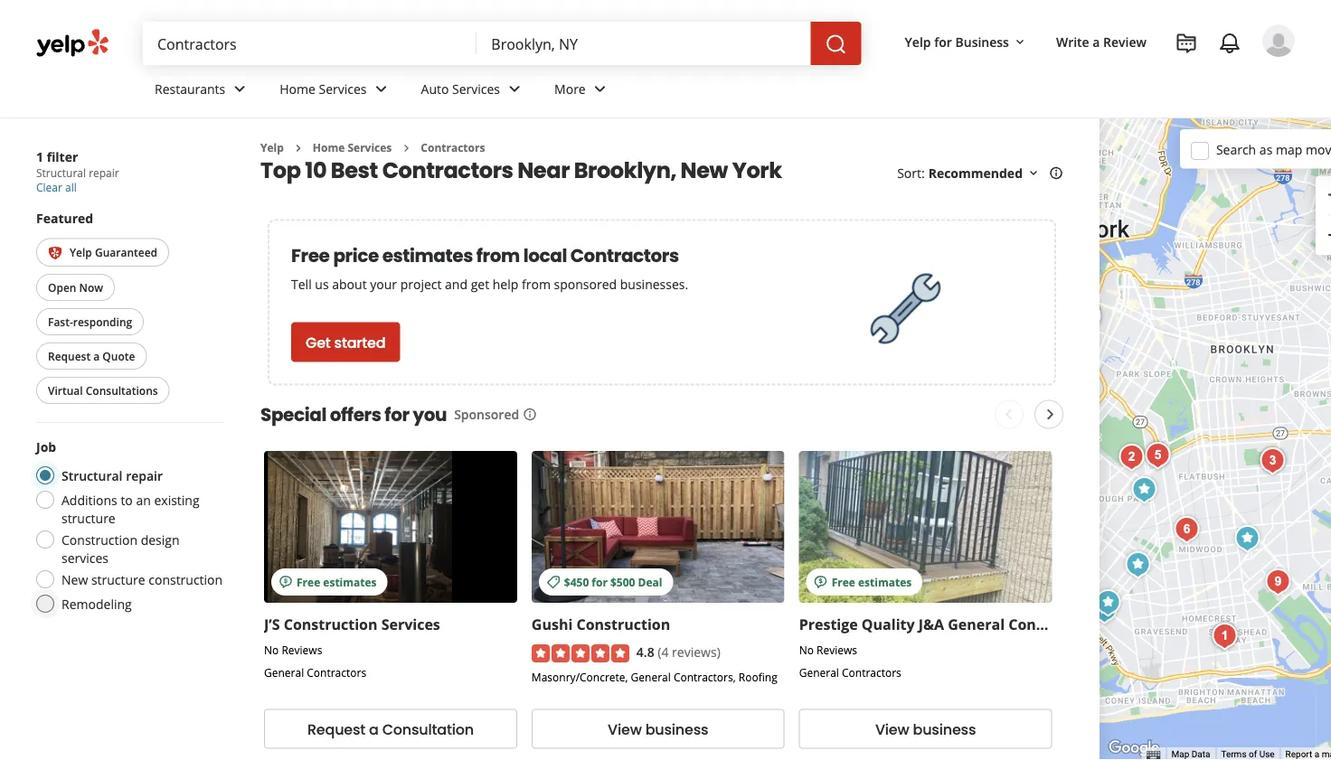 Task type: locate. For each thing, give the bounding box(es) containing it.
restaurants link
[[140, 65, 265, 118]]

yelp for yelp guaranteed
[[70, 245, 92, 260]]

1 horizontal spatial estimates
[[382, 243, 473, 268]]

new left york
[[681, 155, 728, 185]]

view for gushi construction
[[608, 719, 642, 739]]

tims truck image
[[1260, 564, 1296, 601]]

0 vertical spatial yelp
[[905, 33, 931, 50]]

request
[[48, 349, 91, 363], [307, 719, 365, 739]]

map region
[[1070, 0, 1331, 761]]

data
[[1192, 749, 1210, 760]]

structural inside option group
[[61, 467, 123, 484]]

0 vertical spatial home
[[280, 80, 316, 97]]

request up virtual
[[48, 349, 91, 363]]

(4
[[658, 643, 669, 660]]

24 chevron down v2 image for restaurants
[[229, 78, 251, 100]]

more link
[[540, 65, 626, 118]]

get started
[[306, 332, 386, 353]]

zoom out image
[[1325, 224, 1331, 246]]

0 vertical spatial structural
[[36, 166, 86, 180]]

$450
[[564, 574, 589, 589]]

repair right all
[[89, 166, 119, 180]]

of
[[1249, 749, 1257, 760]]

1 horizontal spatial business
[[913, 719, 976, 739]]

free up j's construction services link
[[297, 574, 320, 589]]

all
[[65, 180, 77, 195]]

contractors up businesses.
[[570, 243, 679, 268]]

16 free estimates v2 image up the prestige
[[814, 575, 828, 589]]

free estimates up j's construction services link
[[297, 574, 377, 589]]

estimates up j's construction services link
[[323, 574, 377, 589]]

2 horizontal spatial yelp
[[905, 33, 931, 50]]

0 horizontal spatial 16 info v2 image
[[523, 408, 537, 422]]

general
[[948, 614, 1005, 634], [264, 665, 304, 680], [799, 665, 839, 680], [631, 670, 671, 684]]

a
[[1093, 33, 1100, 50], [93, 349, 100, 363], [369, 719, 379, 739], [1315, 749, 1320, 760]]

request inside request a consultation "button"
[[307, 719, 365, 739]]

0 horizontal spatial for
[[385, 402, 409, 427]]

mov
[[1306, 141, 1331, 158]]

1 horizontal spatial reviews
[[817, 642, 857, 657]]

1 free estimates from the left
[[297, 574, 377, 589]]

structure down additions
[[61, 510, 115, 527]]

0 horizontal spatial free estimates
[[297, 574, 377, 589]]

free estimates link for services
[[264, 451, 517, 603]]

masonry/concrete, general contractors, roofing
[[532, 670, 778, 684]]

white star general contractors image
[[1207, 619, 1243, 655], [1207, 619, 1243, 655]]

projects image
[[1176, 33, 1197, 54]]

2 vertical spatial for
[[592, 574, 608, 589]]

construction inside "construction design services"
[[61, 531, 137, 548]]

16 info v2 image right sponsored
[[523, 408, 537, 422]]

1 horizontal spatial 16 free estimates v2 image
[[814, 575, 828, 589]]

a for consultation
[[369, 719, 379, 739]]

new down services in the bottom of the page
[[61, 571, 88, 588]]

for for $450
[[592, 574, 608, 589]]

2 horizontal spatial for
[[934, 33, 952, 50]]

construction
[[61, 531, 137, 548], [284, 614, 378, 634], [576, 614, 670, 634], [1009, 614, 1102, 634]]

1 horizontal spatial free estimates link
[[799, 451, 1052, 603]]

contractors down quality on the bottom right of page
[[842, 665, 901, 680]]

1 horizontal spatial no
[[799, 642, 814, 657]]

request a consultation
[[307, 719, 474, 739]]

yelp inside "button"
[[70, 245, 92, 260]]

yelp left business
[[905, 33, 931, 50]]

0 horizontal spatial view
[[608, 719, 642, 739]]

map
[[1276, 141, 1303, 158]]

map data button
[[1172, 748, 1210, 761]]

view business link down prestige quality j&a general construction no reviews general contractors
[[799, 709, 1052, 749]]

yelp left the 10 on the left
[[260, 140, 284, 155]]

0 horizontal spatial reviews
[[282, 642, 322, 657]]

2 24 chevron down v2 image from the left
[[370, 78, 392, 100]]

2 none field from the left
[[491, 33, 796, 53]]

view business down prestige quality j&a general construction no reviews general contractors
[[875, 719, 976, 739]]

new
[[681, 155, 728, 185], [61, 571, 88, 588]]

1 view from the left
[[608, 719, 642, 739]]

0 horizontal spatial view business
[[608, 719, 709, 739]]

1 view business from the left
[[608, 719, 709, 739]]

4.8 star rating image
[[532, 644, 629, 662]]

open now button
[[36, 274, 115, 301]]

0 horizontal spatial yelp
[[70, 245, 92, 260]]

0 vertical spatial home services
[[280, 80, 367, 97]]

view for prestige quality j&a general construction
[[875, 719, 909, 739]]

business for gushi construction
[[645, 719, 709, 739]]

request down j's construction services no reviews general contractors
[[307, 719, 365, 739]]

home inside business categories element
[[280, 80, 316, 97]]

1 horizontal spatial 16 chevron right v2 image
[[399, 141, 414, 155]]

from down local
[[522, 276, 551, 293]]

google image
[[1104, 737, 1164, 761]]

16 chevron right v2 image for contractors
[[399, 141, 414, 155]]

$500
[[610, 574, 635, 589]]

16 chevron right v2 image
[[291, 141, 306, 155], [399, 141, 414, 155]]

estimates for prestige quality j&a general construction
[[858, 574, 912, 589]]

24 chevron down v2 image right the auto services on the top left
[[504, 78, 525, 100]]

16 free estimates v2 image
[[279, 575, 293, 589], [814, 575, 828, 589]]

for inside button
[[934, 33, 952, 50]]

0 horizontal spatial view business link
[[532, 709, 785, 749]]

1 16 free estimates v2 image from the left
[[279, 575, 293, 589]]

16 info v2 image right 16 chevron down v2 icon
[[1049, 166, 1064, 181]]

1 vertical spatial 16 info v2 image
[[523, 408, 537, 422]]

a for ma
[[1315, 749, 1320, 760]]

24 chevron down v2 image left 'auto' at top left
[[370, 78, 392, 100]]

3 24 chevron down v2 image from the left
[[504, 78, 525, 100]]

a inside request a quote button
[[93, 349, 100, 363]]

yelp right 16 yelp guaranteed v2 icon
[[70, 245, 92, 260]]

16 chevron right v2 image left contractors link
[[399, 141, 414, 155]]

2 free estimates link from the left
[[799, 451, 1052, 603]]

estimates inside free price estimates from local contractors tell us about your project and get help from sponsored businesses.
[[382, 243, 473, 268]]

1 24 chevron down v2 image from the left
[[229, 78, 251, 100]]

report
[[1286, 749, 1313, 760]]

business categories element
[[140, 65, 1295, 118]]

1 business from the left
[[645, 719, 709, 739]]

1 horizontal spatial none field
[[491, 33, 796, 53]]

clear all link
[[36, 180, 77, 195]]

structure
[[61, 510, 115, 527], [91, 571, 145, 588]]

0 horizontal spatial 24 chevron down v2 image
[[229, 78, 251, 100]]

1 vertical spatial for
[[385, 402, 409, 427]]

0 horizontal spatial estimates
[[323, 574, 377, 589]]

business down prestige quality j&a general construction no reviews general contractors
[[913, 719, 976, 739]]

contractors down j's construction services link
[[307, 665, 366, 680]]

a left ma
[[1315, 749, 1320, 760]]

free up "tell"
[[291, 243, 330, 268]]

1 horizontal spatial for
[[592, 574, 608, 589]]

16 info v2 image for top 10 best contractors near brooklyn, new york
[[1049, 166, 1064, 181]]

1 no from the left
[[264, 642, 279, 657]]

clear
[[36, 180, 62, 195]]

view
[[608, 719, 642, 739], [875, 719, 909, 739]]

contractors down 'auto' at top left
[[382, 155, 513, 185]]

map data
[[1172, 749, 1210, 760]]

home
[[280, 80, 316, 97], [313, 140, 345, 155]]

free estimates link for j&a
[[799, 451, 1052, 603]]

get
[[306, 332, 331, 353]]

1 filter structural repair clear all
[[36, 148, 119, 195]]

virtual
[[48, 383, 83, 398]]

1 horizontal spatial 24 chevron down v2 image
[[370, 78, 392, 100]]

request inside request a quote button
[[48, 349, 91, 363]]

gushi
[[532, 614, 573, 634]]

no down the prestige
[[799, 642, 814, 657]]

24 chevron down v2 image
[[589, 78, 611, 100]]

smart contracting image
[[1169, 512, 1205, 548]]

0 vertical spatial from
[[476, 243, 520, 268]]

virtual consultations button
[[36, 377, 170, 404]]

1 vertical spatial request
[[307, 719, 365, 739]]

free estimates for quality
[[832, 574, 912, 589]]

get
[[471, 276, 489, 293]]

request for request a quote
[[48, 349, 91, 363]]

from up help
[[476, 243, 520, 268]]

from
[[476, 243, 520, 268], [522, 276, 551, 293]]

estimates up project
[[382, 243, 473, 268]]

nrsa construction image
[[1230, 521, 1266, 557]]

a right the write
[[1093, 33, 1100, 50]]

home right top at the left
[[313, 140, 345, 155]]

for left $500 on the bottom left of page
[[592, 574, 608, 589]]

structural up additions
[[61, 467, 123, 484]]

0 vertical spatial 16 info v2 image
[[1049, 166, 1064, 181]]

1 horizontal spatial free estimates
[[832, 574, 912, 589]]

1 free estimates link from the left
[[264, 451, 517, 603]]

about
[[332, 276, 367, 293]]

reviews
[[282, 642, 322, 657], [817, 642, 857, 657]]

b and d construction image
[[1114, 440, 1150, 476]]

new inside option group
[[61, 571, 88, 588]]

group
[[1316, 176, 1331, 255]]

24 chevron down v2 image inside auto services link
[[504, 78, 525, 100]]

1 horizontal spatial yelp
[[260, 140, 284, 155]]

2 vertical spatial yelp
[[70, 245, 92, 260]]

view business link down masonry/concrete, general contractors, roofing
[[532, 709, 785, 749]]

general down 'j's'
[[264, 665, 304, 680]]

yelp inside button
[[905, 33, 931, 50]]

repair inside 1 filter structural repair clear all
[[89, 166, 119, 180]]

option group
[[31, 438, 224, 619]]

reviews down j's construction services link
[[282, 642, 322, 657]]

no
[[264, 642, 279, 657], [799, 642, 814, 657]]

business for prestige quality j&a general construction
[[913, 719, 976, 739]]

existing
[[154, 491, 200, 509]]

0 vertical spatial for
[[934, 33, 952, 50]]

0 vertical spatial repair
[[89, 166, 119, 180]]

a inside request a consultation "button"
[[369, 719, 379, 739]]

construction inside j's construction services no reviews general contractors
[[284, 614, 378, 634]]

2 free estimates from the left
[[832, 574, 912, 589]]

estimates up quality on the bottom right of page
[[858, 574, 912, 589]]

restaurants
[[155, 80, 225, 97]]

structure down "construction design services"
[[91, 571, 145, 588]]

0 horizontal spatial repair
[[89, 166, 119, 180]]

24 chevron down v2 image right restaurants
[[229, 78, 251, 100]]

view business for gushi construction
[[608, 719, 709, 739]]

1 horizontal spatial view business
[[875, 719, 976, 739]]

terms
[[1221, 749, 1247, 760]]

16 chevron right v2 image for home services
[[291, 141, 306, 155]]

gaudioso contracting, inc image
[[1070, 298, 1107, 335], [1070, 298, 1107, 335]]

1 horizontal spatial from
[[522, 276, 551, 293]]

2 business from the left
[[913, 719, 976, 739]]

a left quote
[[93, 349, 100, 363]]

zamin construction image
[[1140, 438, 1176, 474]]

view business down masonry/concrete, general contractors, roofing
[[608, 719, 709, 739]]

fast-responding
[[48, 314, 132, 329]]

1 none field from the left
[[157, 33, 462, 53]]

1 horizontal spatial 16 info v2 image
[[1049, 166, 1064, 181]]

contractors inside free price estimates from local contractors tell us about your project and get help from sponsored businesses.
[[570, 243, 679, 268]]

1 horizontal spatial repair
[[126, 467, 163, 484]]

None search field
[[143, 22, 865, 65]]

gushi construction image
[[1120, 547, 1156, 583]]

2 16 chevron right v2 image from the left
[[399, 141, 414, 155]]

reviews down the prestige
[[817, 642, 857, 657]]

business down masonry/concrete, general contractors, roofing
[[645, 719, 709, 739]]

reviews inside prestige quality j&a general construction no reviews general contractors
[[817, 642, 857, 657]]

0 vertical spatial structure
[[61, 510, 115, 527]]

reviews inside j's construction services no reviews general contractors
[[282, 642, 322, 657]]

16 chevron right v2 image right 'yelp' link
[[291, 141, 306, 155]]

structural
[[36, 166, 86, 180], [61, 467, 123, 484]]

16 info v2 image
[[1049, 166, 1064, 181], [523, 408, 537, 422]]

0 horizontal spatial 16 chevron right v2 image
[[291, 141, 306, 155]]

0 horizontal spatial none field
[[157, 33, 462, 53]]

remodeling
[[61, 595, 132, 613]]

structure inside additions to an existing structure
[[61, 510, 115, 527]]

yelp link
[[260, 140, 284, 155]]

zoom in image
[[1325, 184, 1331, 206]]

structural down the filter
[[36, 166, 86, 180]]

$450 for $500 deal link
[[532, 451, 785, 603]]

24 chevron down v2 image inside restaurants link
[[229, 78, 251, 100]]

auto services
[[421, 80, 500, 97]]

Find text field
[[157, 33, 462, 53]]

a inside write a review link
[[1093, 33, 1100, 50]]

design
[[141, 531, 180, 548]]

24 chevron down v2 image
[[229, 78, 251, 100], [370, 78, 392, 100], [504, 78, 525, 100]]

2 view from the left
[[875, 719, 909, 739]]

home down find text box
[[280, 80, 316, 97]]

2 horizontal spatial 24 chevron down v2 image
[[504, 78, 525, 100]]

view business link for gushi construction
[[532, 709, 785, 749]]

0 horizontal spatial business
[[645, 719, 709, 739]]

home services right top at the left
[[313, 140, 392, 155]]

1 vertical spatial structure
[[91, 571, 145, 588]]

free estimates up quality on the bottom right of page
[[832, 574, 912, 589]]

general down 4.8
[[631, 670, 671, 684]]

1 16 chevron right v2 image from the left
[[291, 141, 306, 155]]

general right j&a
[[948, 614, 1005, 634]]

for left you
[[385, 402, 409, 427]]

j's construction services link
[[264, 614, 440, 634]]

2 view business link from the left
[[799, 709, 1052, 749]]

business
[[955, 33, 1009, 50]]

0 horizontal spatial free estimates link
[[264, 451, 517, 603]]

for left business
[[934, 33, 952, 50]]

more
[[554, 80, 586, 97]]

b&g construction image
[[1087, 592, 1123, 629]]

quality
[[862, 614, 915, 634]]

construction
[[149, 571, 223, 588]]

top 10 best contractors near brooklyn, new york
[[260, 155, 782, 185]]

1 horizontal spatial view business link
[[799, 709, 1052, 749]]

mega construction co. image
[[1255, 443, 1291, 479], [1255, 443, 1291, 479]]

2 no from the left
[[799, 642, 814, 657]]

services
[[319, 80, 367, 97], [452, 80, 500, 97], [348, 140, 392, 155], [381, 614, 440, 634]]

no down 'j's'
[[264, 642, 279, 657]]

1 horizontal spatial new
[[681, 155, 728, 185]]

1 vertical spatial yelp
[[260, 140, 284, 155]]

16 free estimates v2 image up 'j's'
[[279, 575, 293, 589]]

None field
[[157, 33, 462, 53], [491, 33, 796, 53]]

Near text field
[[491, 33, 796, 53]]

1 reviews from the left
[[282, 642, 322, 657]]

repair up an
[[126, 467, 163, 484]]

0 horizontal spatial 16 free estimates v2 image
[[279, 575, 293, 589]]

home services link down find text box
[[265, 65, 407, 118]]

2 view business from the left
[[875, 719, 976, 739]]

1 view business link from the left
[[532, 709, 785, 749]]

1 vertical spatial from
[[522, 276, 551, 293]]

write
[[1056, 33, 1090, 50]]

0 horizontal spatial new
[[61, 571, 88, 588]]

sponsored
[[454, 406, 519, 423]]

0 horizontal spatial no
[[264, 642, 279, 657]]

2 reviews from the left
[[817, 642, 857, 657]]

a left consultation
[[369, 719, 379, 739]]

0 horizontal spatial request
[[48, 349, 91, 363]]

16 yelp guaranteed v2 image
[[48, 246, 62, 260]]

2 16 free estimates v2 image from the left
[[814, 575, 828, 589]]

home services
[[280, 80, 367, 97], [313, 140, 392, 155]]

home services link right top at the left
[[313, 140, 392, 155]]

1 horizontal spatial request
[[307, 719, 365, 739]]

general down the prestige
[[799, 665, 839, 680]]

1 vertical spatial structural
[[61, 467, 123, 484]]

2 horizontal spatial estimates
[[858, 574, 912, 589]]

24 chevron down v2 image inside "home services" link
[[370, 78, 392, 100]]

1 vertical spatial new
[[61, 571, 88, 588]]

auto services link
[[407, 65, 540, 118]]

home services down find text box
[[280, 80, 367, 97]]

0 vertical spatial request
[[48, 349, 91, 363]]

free up the prestige
[[832, 574, 855, 589]]

$450 for $500 deal
[[564, 574, 662, 589]]

virtual consultations
[[48, 383, 158, 398]]

for
[[934, 33, 952, 50], [385, 402, 409, 427], [592, 574, 608, 589]]

a & e brothers image
[[1317, 195, 1331, 232], [1317, 195, 1331, 232]]

1 horizontal spatial view
[[875, 719, 909, 739]]

1 vertical spatial repair
[[126, 467, 163, 484]]



Task type: describe. For each thing, give the bounding box(es) containing it.
gushi construction link
[[532, 614, 670, 634]]

open
[[48, 280, 76, 295]]

contractors inside prestige quality j&a general construction no reviews general contractors
[[842, 665, 901, 680]]

gushi construction
[[532, 614, 670, 634]]

1 vertical spatial home services
[[313, 140, 392, 155]]

4.8
[[637, 643, 654, 660]]

and
[[445, 276, 468, 293]]

free for prestige
[[832, 574, 855, 589]]

an
[[136, 491, 151, 509]]

featured
[[36, 210, 93, 227]]

fast-
[[48, 314, 73, 329]]

a for review
[[1093, 33, 1100, 50]]

yelp for yelp for business
[[905, 33, 931, 50]]

no inside prestige quality j&a general construction no reviews general contractors
[[799, 642, 814, 657]]

zamin construction image
[[1140, 438, 1176, 474]]

10
[[305, 155, 327, 185]]

sort:
[[897, 165, 925, 182]]

free inside free price estimates from local contractors tell us about your project and get help from sponsored businesses.
[[291, 243, 330, 268]]

j's
[[264, 614, 280, 634]]

contractors link
[[421, 140, 485, 155]]

no inside j's construction services no reviews general contractors
[[264, 642, 279, 657]]

free for j's
[[297, 574, 320, 589]]

yelp for 'yelp' link
[[260, 140, 284, 155]]

1 vertical spatial home
[[313, 140, 345, 155]]

yelp for business
[[905, 33, 1009, 50]]

for for yelp
[[934, 33, 952, 50]]

tell
[[291, 276, 312, 293]]

multi construction company image
[[1126, 472, 1163, 508]]

terms of use
[[1221, 749, 1275, 760]]

general inside j's construction services no reviews general contractors
[[264, 665, 304, 680]]

contractors,
[[674, 670, 736, 684]]

keyboard shortcuts image
[[1146, 751, 1161, 760]]

construction inside prestige quality j&a general construction no reviews general contractors
[[1009, 614, 1102, 634]]

notifications image
[[1219, 33, 1241, 54]]

24 chevron down v2 image for home services
[[370, 78, 392, 100]]

ma
[[1322, 749, 1331, 760]]

prestige quality j&a general construction link
[[799, 614, 1102, 634]]

job
[[36, 438, 56, 455]]

16 chevron down v2 image
[[1013, 35, 1027, 49]]

near
[[517, 155, 570, 185]]

next image
[[1039, 404, 1061, 425]]

view business link for prestige quality j&a general construction
[[799, 709, 1052, 749]]

special offers for you
[[260, 402, 447, 427]]

repair inside option group
[[126, 467, 163, 484]]

services
[[61, 549, 109, 567]]

none field find
[[157, 33, 462, 53]]

16 deal v2 image
[[546, 575, 561, 589]]

free price estimates from local contractors image
[[860, 264, 951, 354]]

deal
[[638, 574, 662, 589]]

featured group
[[33, 209, 224, 408]]

masonry/concrete,
[[532, 670, 628, 684]]

request a quote button
[[36, 343, 147, 370]]

special
[[260, 402, 326, 427]]

quote
[[103, 349, 135, 363]]

prestige quality j&a general construction no reviews general contractors
[[799, 614, 1102, 680]]

1
[[36, 148, 43, 165]]

consultations
[[86, 383, 158, 398]]

24 chevron down v2 image for auto services
[[504, 78, 525, 100]]

report a ma link
[[1286, 749, 1331, 760]]

search image
[[825, 34, 847, 55]]

a for quote
[[93, 349, 100, 363]]

york
[[732, 155, 782, 185]]

brooklyn,
[[574, 155, 676, 185]]

additions to an existing structure
[[61, 491, 200, 527]]

consultation
[[382, 719, 474, 739]]

0 vertical spatial new
[[681, 155, 728, 185]]

reviews)
[[672, 643, 721, 660]]

additions
[[61, 491, 117, 509]]

16 free estimates v2 image for prestige
[[814, 575, 828, 589]]

0 vertical spatial home services link
[[265, 65, 407, 118]]

vital construction ny image
[[1090, 585, 1126, 621]]

project
[[400, 276, 442, 293]]

yelp guaranteed button
[[36, 238, 169, 267]]

yelp for business button
[[898, 25, 1035, 58]]

services inside j's construction services no reviews general contractors
[[381, 614, 440, 634]]

request for request a consultation
[[307, 719, 365, 739]]

businesses.
[[620, 276, 688, 293]]

to
[[121, 491, 133, 509]]

auto
[[421, 80, 449, 97]]

mateo r. image
[[1263, 24, 1295, 57]]

offers
[[330, 402, 381, 427]]

view business for prestige quality j&a general construction
[[875, 719, 976, 739]]

user actions element
[[890, 23, 1320, 134]]

help
[[493, 276, 519, 293]]

contractors down the auto services on the top left
[[421, 140, 485, 155]]

guaranteed
[[95, 245, 157, 260]]

as
[[1260, 141, 1273, 158]]

search
[[1216, 141, 1256, 158]]

sponsored
[[554, 276, 617, 293]]

option group containing job
[[31, 438, 224, 619]]

16 chevron down v2 image
[[1026, 166, 1041, 181]]

map
[[1172, 749, 1190, 760]]

home services inside business categories element
[[280, 80, 367, 97]]

you
[[413, 402, 447, 427]]

review
[[1103, 33, 1147, 50]]

your
[[370, 276, 397, 293]]

terms of use link
[[1221, 749, 1275, 760]]

fast-responding button
[[36, 308, 144, 335]]

1 vertical spatial home services link
[[313, 140, 392, 155]]

write a review
[[1056, 33, 1147, 50]]

contractors inside j's construction services no reviews general contractors
[[307, 665, 366, 680]]

recommended button
[[928, 165, 1041, 182]]

free estimates for construction
[[297, 574, 377, 589]]

0 horizontal spatial from
[[476, 243, 520, 268]]

report a ma
[[1286, 749, 1331, 760]]

best
[[331, 155, 378, 185]]

structural inside 1 filter structural repair clear all
[[36, 166, 86, 180]]

yelp guaranteed
[[70, 245, 157, 260]]

estimates for j's construction services
[[323, 574, 377, 589]]

structural repair
[[61, 467, 163, 484]]

open now
[[48, 280, 103, 295]]

responding
[[73, 314, 132, 329]]

write a review link
[[1049, 25, 1154, 58]]

prestige
[[799, 614, 858, 634]]

new structure construction
[[61, 571, 223, 588]]

top
[[260, 155, 301, 185]]

request a quote
[[48, 349, 135, 363]]

16 info v2 image for special offers for you
[[523, 408, 537, 422]]

now
[[79, 280, 103, 295]]

previous image
[[998, 404, 1020, 425]]

filter
[[47, 148, 78, 165]]

16 free estimates v2 image for j's
[[279, 575, 293, 589]]

free price estimates from local contractors tell us about your project and get help from sponsored businesses.
[[291, 243, 688, 293]]

get started button
[[291, 322, 400, 362]]

roofing
[[739, 670, 778, 684]]

use
[[1260, 749, 1275, 760]]

recommended
[[928, 165, 1023, 182]]

construction design services
[[61, 531, 180, 567]]

us
[[315, 276, 329, 293]]

none field near
[[491, 33, 796, 53]]



Task type: vqa. For each thing, say whether or not it's contained in the screenshot.
the bottom it
no



